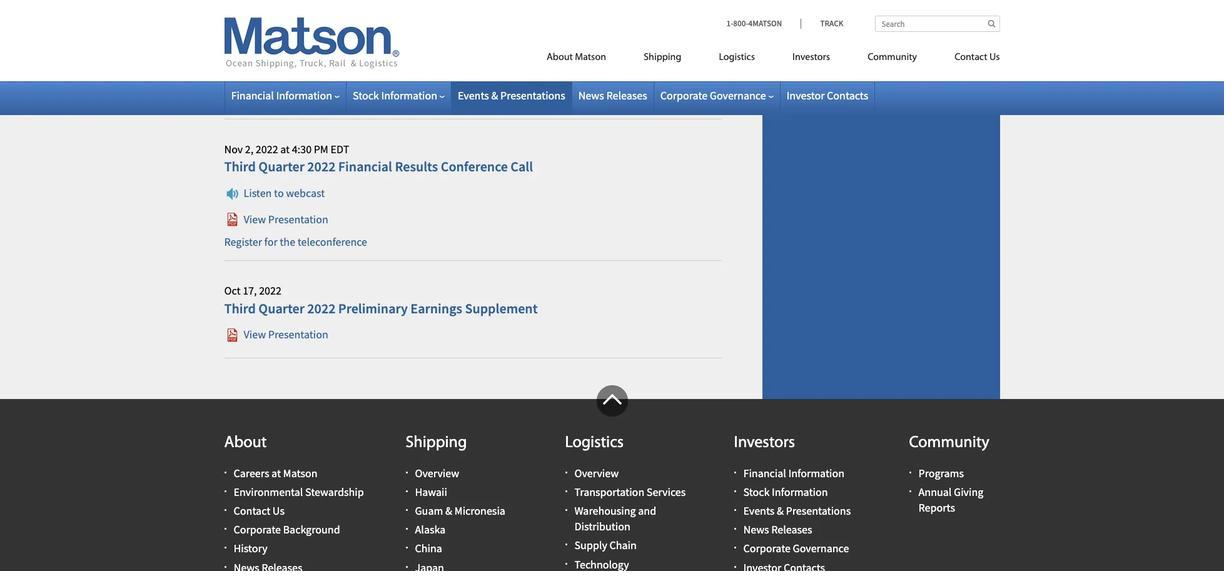 Task type: vqa. For each thing, say whether or not it's contained in the screenshot.
Information
yes



Task type: locate. For each thing, give the bounding box(es) containing it.
2022 right the 17,
[[259, 283, 281, 298]]

events & presentations link
[[458, 88, 565, 103], [744, 504, 851, 518]]

0 horizontal spatial presentations
[[500, 88, 565, 103]]

overview link up transportation
[[575, 466, 619, 480]]

1 view presentation link from the top
[[224, 88, 328, 103]]

view presentation up the at the left
[[244, 212, 328, 226]]

conference inside nov 2, 2022 at 4:30 pm edt third quarter 2022 financial results conference call
[[441, 158, 508, 175]]

1 nov from the top
[[224, 44, 243, 59]]

1 horizontal spatial overview
[[575, 466, 619, 480]]

0 vertical spatial stock information link
[[353, 88, 445, 103]]

2 presentation from the top
[[268, 212, 328, 226]]

information for financial information stock information events & presentations news releases corporate governance
[[789, 466, 845, 480]]

2022 up financial information
[[259, 60, 287, 78]]

supplement
[[465, 299, 538, 317]]

0 vertical spatial at
[[280, 142, 290, 156]]

footer
[[0, 385, 1224, 571]]

0 vertical spatial us
[[990, 53, 1000, 63]]

us
[[990, 53, 1000, 63], [273, 504, 285, 518]]

2 horizontal spatial corporate
[[744, 541, 791, 556]]

view for third
[[244, 327, 266, 342]]

about inside top menu navigation
[[547, 53, 573, 63]]

1 horizontal spatial corporate
[[660, 88, 708, 103]]

2022
[[256, 44, 278, 59], [259, 60, 287, 78], [256, 142, 278, 156], [307, 158, 336, 175], [259, 283, 281, 298], [307, 299, 336, 317]]

overview link
[[415, 466, 459, 480], [575, 466, 619, 480]]

0 vertical spatial matson
[[575, 53, 606, 63]]

2 overview link from the left
[[575, 466, 619, 480]]

0 vertical spatial events & presentations link
[[458, 88, 565, 103]]

investors
[[793, 53, 830, 63], [734, 435, 795, 451]]

0 vertical spatial events
[[458, 88, 489, 103]]

us inside careers at matson environmental stewardship contact us corporate background history
[[273, 504, 285, 518]]

overview link up hawaii link
[[415, 466, 459, 480]]

view down baird
[[244, 88, 266, 103]]

global
[[290, 60, 328, 78]]

2 third from the top
[[224, 299, 256, 317]]

about up the events & presentations
[[547, 53, 573, 63]]

listen to webcast
[[244, 186, 325, 200]]

0 horizontal spatial about
[[224, 435, 267, 451]]

news inside "financial information stock information events & presentations news releases corporate governance"
[[744, 523, 769, 537]]

2 vertical spatial view presentation
[[244, 327, 328, 342]]

1 vertical spatial shipping
[[406, 435, 467, 451]]

2022 right 2,
[[256, 142, 278, 156]]

financial information link
[[231, 88, 340, 103], [744, 466, 845, 480]]

financial for financial information stock information events & presentations news releases corporate governance
[[744, 466, 786, 480]]

annual giving reports link
[[919, 485, 984, 515]]

programs annual giving reports
[[919, 466, 984, 515]]

0 vertical spatial contact
[[955, 53, 988, 63]]

releases
[[606, 88, 647, 103], [771, 523, 812, 537]]

view presentation link up for
[[224, 212, 328, 226]]

shipping inside top menu navigation
[[644, 53, 682, 63]]

1 vertical spatial presentations
[[786, 504, 851, 518]]

background
[[283, 523, 340, 537]]

2022 right the 8,
[[256, 44, 278, 59]]

0 vertical spatial third
[[224, 158, 256, 175]]

1 vertical spatial financial
[[338, 158, 392, 175]]

at
[[280, 142, 290, 156], [272, 466, 281, 480]]

hawaii link
[[415, 485, 447, 499]]

3 presentation from the top
[[268, 327, 328, 342]]

0 vertical spatial view
[[244, 88, 266, 103]]

0 horizontal spatial stock
[[353, 88, 379, 103]]

logistics
[[719, 53, 755, 63], [565, 435, 624, 451]]

quarter
[[259, 158, 305, 175], [259, 299, 305, 317]]

1 vertical spatial presentation
[[268, 212, 328, 226]]

at left 4:30
[[280, 142, 290, 156]]

0 horizontal spatial corporate
[[234, 523, 281, 537]]

logistics down back to top image
[[565, 435, 624, 451]]

services
[[647, 485, 686, 499]]

view presentation inside the third quarter 2022 preliminary earnings supplement article
[[244, 327, 328, 342]]

2022 down pm
[[307, 158, 336, 175]]

information
[[276, 88, 332, 103], [381, 88, 437, 103], [789, 466, 845, 480], [772, 485, 828, 499]]

about up careers
[[224, 435, 267, 451]]

2 view presentation from the top
[[244, 212, 328, 226]]

view inside baird 2022 global industrial conference article
[[244, 88, 266, 103]]

webcast
[[286, 186, 325, 200]]

3 view presentation link from the top
[[224, 327, 328, 342]]

0 vertical spatial presentation
[[268, 88, 328, 103]]

us down the search 'icon'
[[990, 53, 1000, 63]]

1 horizontal spatial presentations
[[786, 504, 851, 518]]

information for stock information
[[381, 88, 437, 103]]

1 horizontal spatial about
[[547, 53, 573, 63]]

nov for at
[[224, 142, 243, 156]]

community down search search box
[[868, 53, 917, 63]]

1 vertical spatial community
[[909, 435, 990, 451]]

1 vertical spatial contact
[[234, 504, 270, 518]]

1 vertical spatial governance
[[793, 541, 849, 556]]

information for financial information
[[276, 88, 332, 103]]

and
[[638, 504, 656, 518]]

0 vertical spatial contact us link
[[936, 46, 1000, 72]]

1 vertical spatial financial information link
[[744, 466, 845, 480]]

presentation
[[268, 88, 328, 103], [268, 212, 328, 226], [268, 327, 328, 342]]

1 vertical spatial investors
[[734, 435, 795, 451]]

2 quarter from the top
[[259, 299, 305, 317]]

china link
[[415, 541, 442, 556]]

logistics inside top menu navigation
[[719, 53, 755, 63]]

conference
[[391, 60, 458, 78], [441, 158, 508, 175]]

0 vertical spatial governance
[[710, 88, 766, 103]]

1 horizontal spatial releases
[[771, 523, 812, 537]]

0 vertical spatial corporate governance link
[[660, 88, 774, 103]]

third down 2,
[[224, 158, 256, 175]]

view presentation link down the 17,
[[224, 327, 328, 342]]

investors link
[[774, 46, 849, 72]]

shipping up 'news releases'
[[644, 53, 682, 63]]

1 vertical spatial stock information link
[[744, 485, 828, 499]]

at inside careers at matson environmental stewardship contact us corporate background history
[[272, 466, 281, 480]]

0 vertical spatial news releases link
[[578, 88, 647, 103]]

0 vertical spatial logistics
[[719, 53, 755, 63]]

1 horizontal spatial us
[[990, 53, 1000, 63]]

view presentation link for 2022
[[224, 88, 328, 103]]

1 horizontal spatial governance
[[793, 541, 849, 556]]

view presentation link down "global"
[[224, 88, 328, 103]]

1 vertical spatial conference
[[441, 158, 508, 175]]

0 vertical spatial community
[[868, 53, 917, 63]]

stock inside "financial information stock information events & presentations news releases corporate governance"
[[744, 485, 770, 499]]

1 vertical spatial news
[[744, 523, 769, 537]]

1 vertical spatial about
[[224, 435, 267, 451]]

overview up hawaii link
[[415, 466, 459, 480]]

presentations inside "financial information stock information events & presentations news releases corporate governance"
[[786, 504, 851, 518]]

1 horizontal spatial overview link
[[575, 466, 619, 480]]

view presentation down "global"
[[244, 88, 328, 103]]

presentation inside baird 2022 global industrial conference article
[[268, 88, 328, 103]]

presentations
[[500, 88, 565, 103], [786, 504, 851, 518]]

0 vertical spatial shipping
[[644, 53, 682, 63]]

1 third from the top
[[224, 158, 256, 175]]

view presentation link
[[224, 88, 328, 103], [224, 212, 328, 226], [224, 327, 328, 342]]

overview up transportation
[[575, 466, 619, 480]]

1 horizontal spatial logistics
[[719, 53, 755, 63]]

stock
[[353, 88, 379, 103], [744, 485, 770, 499]]

overview inside overview hawaii guam & micronesia alaska china
[[415, 466, 459, 480]]

distribution
[[575, 519, 630, 534]]

1-800-4matson link
[[727, 18, 801, 29]]

Search search field
[[875, 16, 1000, 32]]

0 horizontal spatial overview link
[[415, 466, 459, 480]]

1 vertical spatial nov
[[224, 142, 243, 156]]

matson inside careers at matson environmental stewardship contact us corporate background history
[[283, 466, 318, 480]]

stock information link for events & presentations link to the bottom
[[744, 485, 828, 499]]

corporate governance link for events & presentations link to the bottom
[[744, 541, 849, 556]]

view up register
[[244, 212, 266, 226]]

0 vertical spatial presentations
[[500, 88, 565, 103]]

matson up 'news releases'
[[575, 53, 606, 63]]

1 vertical spatial quarter
[[259, 299, 305, 317]]

1 view presentation from the top
[[244, 88, 328, 103]]

events & presentations
[[458, 88, 565, 103]]

shipping
[[644, 53, 682, 63], [406, 435, 467, 451]]

third quarter 2022 preliminary earnings supplement article
[[224, 273, 722, 358]]

community up programs
[[909, 435, 990, 451]]

view presentation down the 17,
[[244, 327, 328, 342]]

2 vertical spatial financial
[[744, 466, 786, 480]]

2 overview from the left
[[575, 466, 619, 480]]

0 horizontal spatial matson
[[283, 466, 318, 480]]

at up environmental
[[272, 466, 281, 480]]

0 horizontal spatial financial
[[231, 88, 274, 103]]

contact us link down the search 'icon'
[[936, 46, 1000, 72]]

4:30
[[292, 142, 312, 156]]

1 horizontal spatial stock information link
[[744, 485, 828, 499]]

0 vertical spatial view presentation
[[244, 88, 328, 103]]

1 vertical spatial us
[[273, 504, 285, 518]]

third
[[224, 158, 256, 175], [224, 299, 256, 317]]

2 view from the top
[[244, 212, 266, 226]]

2 nov from the top
[[224, 142, 243, 156]]

oct
[[224, 283, 241, 298]]

0 horizontal spatial overview
[[415, 466, 459, 480]]

1 horizontal spatial contact
[[955, 53, 988, 63]]

1 horizontal spatial events
[[744, 504, 775, 518]]

financial inside "financial information stock information events & presentations news releases corporate governance"
[[744, 466, 786, 480]]

contact down environmental
[[234, 504, 270, 518]]

1 vertical spatial at
[[272, 466, 281, 480]]

1 overview link from the left
[[415, 466, 459, 480]]

0 horizontal spatial news releases link
[[578, 88, 647, 103]]

releases inside "financial information stock information events & presentations news releases corporate governance"
[[771, 523, 812, 537]]

us inside top menu navigation
[[990, 53, 1000, 63]]

1 presentation from the top
[[268, 88, 328, 103]]

0 vertical spatial about
[[547, 53, 573, 63]]

stock information link for the topmost events & presentations link
[[353, 88, 445, 103]]

view presentation inside third quarter 2022 financial results conference call article
[[244, 212, 328, 226]]

presentation inside third quarter 2022 financial results conference call article
[[268, 212, 328, 226]]

view presentation inside baird 2022 global industrial conference article
[[244, 88, 328, 103]]

guam
[[415, 504, 443, 518]]

3 view from the top
[[244, 327, 266, 342]]

2 horizontal spatial &
[[777, 504, 784, 518]]

1 view from the top
[[244, 88, 266, 103]]

1 vertical spatial view
[[244, 212, 266, 226]]

overview transportation services warehousing and distribution supply chain
[[575, 466, 686, 553]]

2 horizontal spatial financial
[[744, 466, 786, 480]]

& inside overview hawaii guam & micronesia alaska china
[[445, 504, 452, 518]]

1 horizontal spatial contact us link
[[936, 46, 1000, 72]]

0 vertical spatial quarter
[[259, 158, 305, 175]]

4matson
[[749, 18, 782, 29]]

1 quarter from the top
[[259, 158, 305, 175]]

corporate inside careers at matson environmental stewardship contact us corporate background history
[[234, 523, 281, 537]]

presentation inside the third quarter 2022 preliminary earnings supplement article
[[268, 327, 328, 342]]

financial information link for events & presentations link to the bottom
[[744, 466, 845, 480]]

nov left the 8,
[[224, 44, 243, 59]]

0 horizontal spatial events & presentations link
[[458, 88, 565, 103]]

supply
[[575, 538, 607, 553]]

nov inside 'nov 8, 2022 baird 2022 global industrial conference'
[[224, 44, 243, 59]]

None search field
[[875, 16, 1000, 32]]

1 vertical spatial corporate governance link
[[744, 541, 849, 556]]

third down the oct on the left of page
[[224, 299, 256, 317]]

view inside the third quarter 2022 preliminary earnings supplement article
[[244, 327, 266, 342]]

1 vertical spatial news releases link
[[744, 523, 812, 537]]

news releases link for the topmost events & presentations link corporate governance link
[[578, 88, 647, 103]]

news releases link
[[578, 88, 647, 103], [744, 523, 812, 537]]

oct 17, 2022 third quarter 2022 preliminary earnings supplement
[[224, 283, 538, 317]]

1 vertical spatial view presentation link
[[224, 212, 328, 226]]

financial inside nov 2, 2022 at 4:30 pm edt third quarter 2022 financial results conference call
[[338, 158, 392, 175]]

1 vertical spatial stock
[[744, 485, 770, 499]]

about for about
[[224, 435, 267, 451]]

listen to webcast link
[[224, 186, 325, 200]]

third inside nov 2, 2022 at 4:30 pm edt third quarter 2022 financial results conference call
[[224, 158, 256, 175]]

1 horizontal spatial financial
[[338, 158, 392, 175]]

conference left call
[[441, 158, 508, 175]]

governance
[[710, 88, 766, 103], [793, 541, 849, 556]]

&
[[491, 88, 498, 103], [445, 504, 452, 518], [777, 504, 784, 518]]

overview link for logistics
[[575, 466, 619, 480]]

conference up stock information
[[391, 60, 458, 78]]

about
[[547, 53, 573, 63], [224, 435, 267, 451]]

0 horizontal spatial news
[[578, 88, 604, 103]]

corporate governance link
[[660, 88, 774, 103], [744, 541, 849, 556]]

corporate
[[660, 88, 708, 103], [234, 523, 281, 537], [744, 541, 791, 556]]

2 vertical spatial corporate
[[744, 541, 791, 556]]

overview inside overview transportation services warehousing and distribution supply chain
[[575, 466, 619, 480]]

events
[[458, 88, 489, 103], [744, 504, 775, 518]]

third quarter 2022 financial results conference call article
[[224, 132, 722, 261]]

1 horizontal spatial &
[[491, 88, 498, 103]]

guam & micronesia link
[[415, 504, 505, 518]]

& inside "financial information stock information events & presentations news releases corporate governance"
[[777, 504, 784, 518]]

investor contacts
[[787, 88, 868, 103]]

0 horizontal spatial &
[[445, 504, 452, 518]]

1 vertical spatial releases
[[771, 523, 812, 537]]

investor
[[787, 88, 825, 103]]

1 horizontal spatial events & presentations link
[[744, 504, 851, 518]]

nov left 2,
[[224, 142, 243, 156]]

view down the 17,
[[244, 327, 266, 342]]

0 horizontal spatial events
[[458, 88, 489, 103]]

nov inside nov 2, 2022 at 4:30 pm edt third quarter 2022 financial results conference call
[[224, 142, 243, 156]]

0 vertical spatial corporate
[[660, 88, 708, 103]]

logistics down 800-
[[719, 53, 755, 63]]

1 vertical spatial matson
[[283, 466, 318, 480]]

1 horizontal spatial news
[[744, 523, 769, 537]]

events inside "financial information stock information events & presentations news releases corporate governance"
[[744, 504, 775, 518]]

shipping link
[[625, 46, 700, 72]]

investor contacts link
[[787, 88, 868, 103]]

2 vertical spatial view presentation link
[[224, 327, 328, 342]]

contact us link down environmental
[[234, 504, 285, 518]]

environmental
[[234, 485, 303, 499]]

1 horizontal spatial stock
[[744, 485, 770, 499]]

us up corporate background link in the bottom left of the page
[[273, 504, 285, 518]]

shipping up hawaii link
[[406, 435, 467, 451]]

china
[[415, 541, 442, 556]]

chain
[[610, 538, 637, 553]]

community
[[868, 53, 917, 63], [909, 435, 990, 451]]

0 vertical spatial nov
[[224, 44, 243, 59]]

hawaii
[[415, 485, 447, 499]]

2 vertical spatial view
[[244, 327, 266, 342]]

listen
[[244, 186, 272, 200]]

presentation for global
[[268, 88, 328, 103]]

register
[[224, 235, 262, 249]]

matson up environmental stewardship link
[[283, 466, 318, 480]]

financial
[[231, 88, 274, 103], [338, 158, 392, 175], [744, 466, 786, 480]]

1 vertical spatial corporate
[[234, 523, 281, 537]]

financial information link for the topmost events & presentations link
[[231, 88, 340, 103]]

stock information link
[[353, 88, 445, 103], [744, 485, 828, 499]]

0 horizontal spatial contact
[[234, 504, 270, 518]]

corporate governance link for the topmost events & presentations link
[[660, 88, 774, 103]]

matson
[[575, 53, 606, 63], [283, 466, 318, 480]]

article
[[224, 0, 722, 22]]

0 horizontal spatial releases
[[606, 88, 647, 103]]

contact down search search box
[[955, 53, 988, 63]]

1 vertical spatial contact us link
[[234, 504, 285, 518]]

3 view presentation from the top
[[244, 327, 328, 342]]

1 vertical spatial view presentation
[[244, 212, 328, 226]]

0 horizontal spatial us
[[273, 504, 285, 518]]

2,
[[245, 142, 254, 156]]

1 vertical spatial logistics
[[565, 435, 624, 451]]

1 overview from the left
[[415, 466, 459, 480]]



Task type: describe. For each thing, give the bounding box(es) containing it.
governance inside "financial information stock information events & presentations news releases corporate governance"
[[793, 541, 849, 556]]

baird 2022 global industrial conference link
[[224, 60, 458, 78]]

community link
[[849, 46, 936, 72]]

register for the teleconference link
[[224, 235, 367, 249]]

nov 8, 2022 baird 2022 global industrial conference
[[224, 44, 458, 78]]

overview for hawaii
[[415, 466, 459, 480]]

search image
[[988, 19, 996, 28]]

contact us
[[955, 53, 1000, 63]]

giving
[[954, 485, 984, 499]]

transportation services link
[[575, 485, 686, 499]]

contacts
[[827, 88, 868, 103]]

financial information stock information events & presentations news releases corporate governance
[[744, 466, 851, 556]]

about for about matson
[[547, 53, 573, 63]]

view presentation link for quarter
[[224, 327, 328, 342]]

environmental stewardship link
[[234, 485, 364, 499]]

contact inside top menu navigation
[[955, 53, 988, 63]]

top menu navigation
[[490, 46, 1000, 72]]

logistics link
[[700, 46, 774, 72]]

investors inside investors link
[[793, 53, 830, 63]]

corporate governance
[[660, 88, 766, 103]]

0 horizontal spatial logistics
[[565, 435, 624, 451]]

news releases
[[578, 88, 647, 103]]

register for the teleconference
[[224, 235, 367, 249]]

matson inside top menu navigation
[[575, 53, 606, 63]]

transportation
[[575, 485, 645, 499]]

matson image
[[224, 18, 399, 69]]

1-800-4matson
[[727, 18, 782, 29]]

careers at matson environmental stewardship contact us corporate background history
[[234, 466, 364, 556]]

overview for transportation
[[575, 466, 619, 480]]

pm
[[314, 142, 328, 156]]

overview link for shipping
[[415, 466, 459, 480]]

quarter inside the oct 17, 2022 third quarter 2022 preliminary earnings supplement
[[259, 299, 305, 317]]

history
[[234, 541, 267, 556]]

back to top image
[[597, 385, 628, 416]]

warehousing and distribution link
[[575, 504, 656, 534]]

programs
[[919, 466, 964, 480]]

view presentation for quarter
[[244, 327, 328, 342]]

footer containing about
[[0, 385, 1224, 571]]

800-
[[733, 18, 749, 29]]

community inside top menu navigation
[[868, 53, 917, 63]]

alaska link
[[415, 523, 446, 537]]

history link
[[234, 541, 267, 556]]

stewardship
[[305, 485, 364, 499]]

track
[[820, 18, 844, 29]]

careers at matson link
[[234, 466, 318, 480]]

overview hawaii guam & micronesia alaska china
[[415, 466, 505, 556]]

at inside nov 2, 2022 at 4:30 pm edt third quarter 2022 financial results conference call
[[280, 142, 290, 156]]

results
[[395, 158, 438, 175]]

view for baird
[[244, 88, 266, 103]]

warehousing
[[575, 504, 636, 518]]

reports
[[919, 501, 955, 515]]

2022 left preliminary
[[307, 299, 336, 317]]

for
[[264, 235, 278, 249]]

news releases link for corporate governance link for events & presentations link to the bottom
[[744, 523, 812, 537]]

baird 2022 global industrial conference article
[[224, 34, 722, 119]]

view inside third quarter 2022 financial results conference call article
[[244, 212, 266, 226]]

track link
[[801, 18, 844, 29]]

nov for baird
[[224, 44, 243, 59]]

teleconference
[[298, 235, 367, 249]]

view presentation for 2022
[[244, 88, 328, 103]]

quarter inside nov 2, 2022 at 4:30 pm edt third quarter 2022 financial results conference call
[[259, 158, 305, 175]]

financial for financial information
[[231, 88, 274, 103]]

third quarter 2022 preliminary earnings supplement link
[[224, 299, 538, 317]]

0 horizontal spatial contact us link
[[234, 504, 285, 518]]

about matson
[[547, 53, 606, 63]]

call
[[511, 158, 533, 175]]

corporate background link
[[234, 523, 340, 537]]

baird
[[224, 60, 256, 78]]

nov 2, 2022 at 4:30 pm edt third quarter 2022 financial results conference call
[[224, 142, 533, 175]]

about matson link
[[528, 46, 625, 72]]

the
[[280, 235, 295, 249]]

earnings
[[411, 299, 462, 317]]

financial information
[[231, 88, 332, 103]]

stock information
[[353, 88, 437, 103]]

2 view presentation link from the top
[[224, 212, 328, 226]]

presentation for 2022
[[268, 327, 328, 342]]

0 horizontal spatial shipping
[[406, 435, 467, 451]]

0 vertical spatial releases
[[606, 88, 647, 103]]

0 vertical spatial stock
[[353, 88, 379, 103]]

programs link
[[919, 466, 964, 480]]

to
[[274, 186, 284, 200]]

contact inside careers at matson environmental stewardship contact us corporate background history
[[234, 504, 270, 518]]

industrial
[[331, 60, 388, 78]]

conference inside 'nov 8, 2022 baird 2022 global industrial conference'
[[391, 60, 458, 78]]

0 vertical spatial news
[[578, 88, 604, 103]]

annual
[[919, 485, 952, 499]]

8,
[[245, 44, 254, 59]]

corporate inside "financial information stock information events & presentations news releases corporate governance"
[[744, 541, 791, 556]]

1 vertical spatial events & presentations link
[[744, 504, 851, 518]]

micronesia
[[455, 504, 505, 518]]

supply chain link
[[575, 538, 637, 553]]

edt
[[331, 142, 349, 156]]

careers
[[234, 466, 269, 480]]

third quarter 2022 financial results conference call link
[[224, 158, 533, 175]]

17,
[[243, 283, 257, 298]]

1-
[[727, 18, 733, 29]]

third inside the oct 17, 2022 third quarter 2022 preliminary earnings supplement
[[224, 299, 256, 317]]

0 horizontal spatial governance
[[710, 88, 766, 103]]

alaska
[[415, 523, 446, 537]]

preliminary
[[338, 299, 408, 317]]



